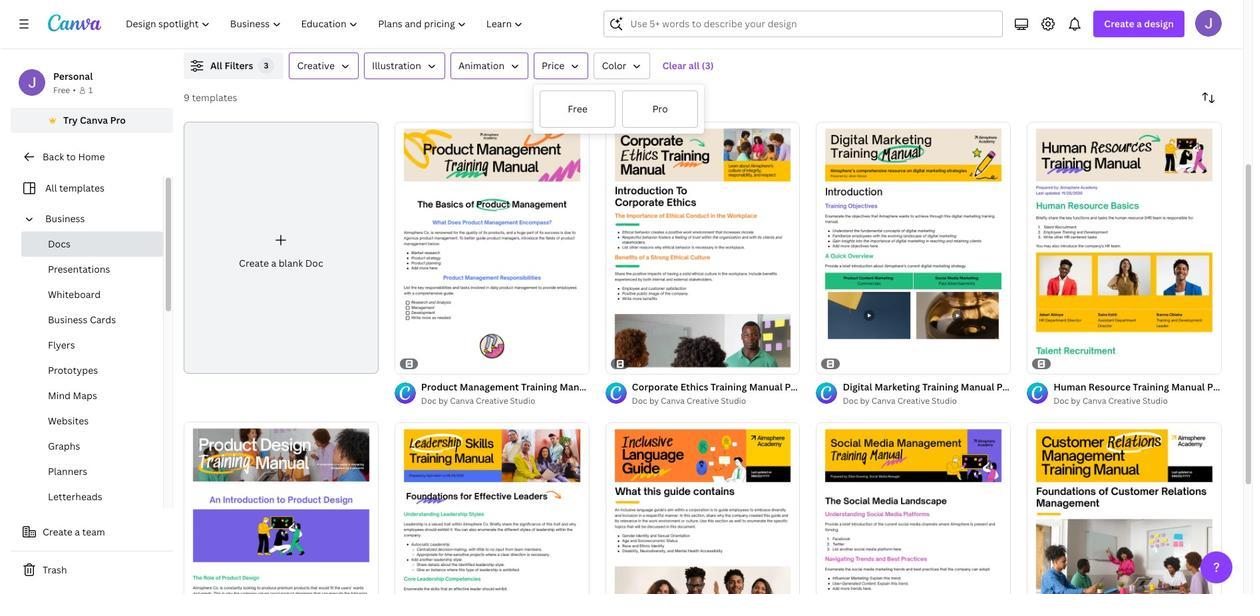 Task type: vqa. For each thing, say whether or not it's contained in the screenshot.
"by" related to Leadership Skills Training Manual Professional Doc in Yellow Green Purple Playful Professional Style image
yes



Task type: locate. For each thing, give the bounding box(es) containing it.
all filters
[[210, 59, 253, 72]]

graphs
[[48, 440, 80, 453]]

create inside dropdown button
[[1105, 17, 1135, 30]]

0 vertical spatial business
[[45, 212, 85, 225]]

creative
[[297, 59, 335, 72], [476, 395, 508, 407], [687, 395, 719, 407], [898, 395, 930, 407], [1109, 395, 1141, 407]]

2 vertical spatial create
[[43, 526, 72, 539]]

free down the price button
[[568, 103, 588, 115]]

(3)
[[702, 59, 714, 72]]

create left team
[[43, 526, 72, 539]]

create inside button
[[43, 526, 72, 539]]

free
[[53, 85, 70, 96], [568, 103, 588, 115]]

2 horizontal spatial a
[[1137, 17, 1143, 30]]

business for business
[[45, 212, 85, 225]]

1 vertical spatial templates
[[59, 182, 105, 194]]

a inside button
[[75, 526, 80, 539]]

pro inside button
[[653, 103, 668, 115]]

customer relations management training manual professional doc in yellow black white playful professional style image
[[1027, 423, 1222, 595]]

color button
[[594, 53, 651, 79]]

leadership skills training manual professional doc in yellow green purple playful professional style image
[[395, 422, 590, 595]]

studio
[[510, 395, 536, 407], [721, 395, 747, 407], [932, 395, 957, 407], [1143, 395, 1168, 407]]

cards
[[90, 314, 116, 326]]

team
[[82, 526, 105, 539]]

prototypes
[[48, 364, 98, 377]]

4 by from the left
[[1072, 395, 1081, 407]]

a for design
[[1137, 17, 1143, 30]]

1 doc by canva creative studio from the left
[[421, 395, 536, 407]]

digital marketing training manual professional doc in green purple yellow playful professional style image
[[817, 122, 1011, 374]]

1 vertical spatial create
[[239, 257, 269, 270]]

business
[[45, 212, 85, 225], [48, 314, 88, 326]]

0 vertical spatial free
[[53, 85, 70, 96]]

0 vertical spatial templates
[[192, 91, 237, 104]]

clear all (3)
[[663, 59, 714, 72]]

0 horizontal spatial pro
[[110, 114, 126, 127]]

1 vertical spatial business
[[48, 314, 88, 326]]

3 by from the left
[[861, 395, 870, 407]]

business inside 'business' "link"
[[45, 212, 85, 225]]

create for create a team
[[43, 526, 72, 539]]

studio for social media management training manual professional doc in yellow purple blue playful professional style image
[[932, 395, 957, 407]]

2 vertical spatial a
[[75, 526, 80, 539]]

1 horizontal spatial a
[[271, 257, 276, 270]]

all down back
[[45, 182, 57, 194]]

doc by canva creative studio
[[421, 395, 536, 407], [632, 395, 747, 407], [843, 395, 957, 407], [1054, 395, 1168, 407]]

doc
[[305, 257, 323, 270], [421, 395, 437, 407], [632, 395, 648, 407], [843, 395, 859, 407], [1054, 395, 1070, 407]]

2 doc by canva creative studio link from the left
[[632, 395, 801, 408]]

templates right 9
[[192, 91, 237, 104]]

4 studio from the left
[[1143, 395, 1168, 407]]

social media management training manual professional doc in yellow purple blue playful professional style image
[[817, 422, 1011, 595]]

mind maps
[[48, 390, 97, 402]]

letterheads link
[[21, 485, 163, 510]]

websites link
[[21, 409, 163, 434]]

corporate ethics training manual professional doc in yellow orange green playful professional style image
[[606, 122, 801, 374]]

canva
[[80, 114, 108, 127], [450, 395, 474, 407], [661, 395, 685, 407], [872, 395, 896, 407], [1083, 395, 1107, 407]]

illustration button
[[364, 53, 445, 79]]

product management training manual professional doc in yellow green pink playful professional style image
[[395, 122, 590, 374]]

color
[[602, 59, 627, 72]]

templates down the back to home
[[59, 182, 105, 194]]

create left design
[[1105, 17, 1135, 30]]

templates inside 'link'
[[59, 182, 105, 194]]

1 horizontal spatial create
[[239, 257, 269, 270]]

doc by canva creative studio for leadership skills training manual professional doc in yellow green purple playful professional style image on the left bottom
[[421, 395, 536, 407]]

all
[[210, 59, 222, 72], [45, 182, 57, 194]]

1 horizontal spatial all
[[210, 59, 222, 72]]

business up docs
[[45, 212, 85, 225]]

1 doc by canva creative studio link from the left
[[421, 395, 590, 408]]

a for team
[[75, 526, 80, 539]]

2 horizontal spatial create
[[1105, 17, 1135, 30]]

create
[[1105, 17, 1135, 30], [239, 257, 269, 270], [43, 526, 72, 539]]

inclusive language guide professional doc in orange yellow purple playful professional style image
[[606, 422, 801, 595]]

business cards
[[48, 314, 116, 326]]

trash link
[[11, 557, 173, 584]]

1 studio from the left
[[510, 395, 536, 407]]

1 horizontal spatial templates
[[192, 91, 237, 104]]

canva inside button
[[80, 114, 108, 127]]

doc for corporate ethics training manual professional doc in yellow orange green playful professional style image
[[632, 395, 648, 407]]

3 doc by canva creative studio link from the left
[[843, 395, 1011, 408]]

all inside all templates 'link'
[[45, 182, 57, 194]]

doc for human resource training manual professional doc in beige yellow pink playful professional style image
[[1054, 395, 1070, 407]]

3 studio from the left
[[932, 395, 957, 407]]

1
[[88, 85, 93, 96]]

templates
[[192, 91, 237, 104], [59, 182, 105, 194]]

1 by from the left
[[439, 395, 448, 407]]

0 horizontal spatial templates
[[59, 182, 105, 194]]

product design training manual professional doc in purple green orange playful professional style image
[[184, 422, 379, 595]]

a left design
[[1137, 17, 1143, 30]]

1 vertical spatial free
[[568, 103, 588, 115]]

a
[[1137, 17, 1143, 30], [271, 257, 276, 270], [75, 526, 80, 539]]

0 horizontal spatial create
[[43, 526, 72, 539]]

doc by canva creative studio link for leadership skills training manual professional doc in yellow green purple playful professional style image on the left bottom
[[421, 395, 590, 408]]

try canva pro button
[[11, 108, 173, 133]]

a inside dropdown button
[[1137, 17, 1143, 30]]

create a design button
[[1094, 11, 1185, 37]]

pro inside 'try canva pro' button
[[110, 114, 126, 127]]

by
[[439, 395, 448, 407], [650, 395, 659, 407], [861, 395, 870, 407], [1072, 395, 1081, 407]]

1 horizontal spatial pro
[[653, 103, 668, 115]]

creative button
[[289, 53, 359, 79]]

filters
[[225, 59, 253, 72]]

doc by canva creative studio link
[[421, 395, 590, 408], [632, 395, 801, 408], [843, 395, 1011, 408], [1054, 395, 1222, 408]]

free inside button
[[568, 103, 588, 115]]

3 doc by canva creative studio from the left
[[843, 395, 957, 407]]

canva for product management training manual professional doc in yellow green pink playful professional style image
[[450, 395, 474, 407]]

create a team button
[[11, 519, 173, 546]]

creative for digital marketing training manual professional doc in green purple yellow playful professional style image
[[898, 395, 930, 407]]

4 doc by canva creative studio from the left
[[1054, 395, 1168, 407]]

0 vertical spatial a
[[1137, 17, 1143, 30]]

4 doc by canva creative studio link from the left
[[1054, 395, 1222, 408]]

back to home link
[[11, 144, 173, 170]]

0 vertical spatial create
[[1105, 17, 1135, 30]]

free for free
[[568, 103, 588, 115]]

create left blank at the top of page
[[239, 257, 269, 270]]

all left filters
[[210, 59, 222, 72]]

back
[[43, 150, 64, 163]]

business inside business cards link
[[48, 314, 88, 326]]

business up flyers
[[48, 314, 88, 326]]

0 horizontal spatial free
[[53, 85, 70, 96]]

create a blank doc
[[239, 257, 323, 270]]

create a design
[[1105, 17, 1174, 30]]

a left blank at the top of page
[[271, 257, 276, 270]]

doc for product management training manual professional doc in yellow green pink playful professional style image
[[421, 395, 437, 407]]

top level navigation element
[[117, 11, 535, 37]]

clear
[[663, 59, 687, 72]]

to
[[66, 150, 76, 163]]

2 doc by canva creative studio from the left
[[632, 395, 747, 407]]

2 studio from the left
[[721, 395, 747, 407]]

a left team
[[75, 526, 80, 539]]

0 horizontal spatial a
[[75, 526, 80, 539]]

personal
[[53, 70, 93, 83]]

doc by canva creative studio link for social media management training manual professional doc in yellow purple blue playful professional style image
[[843, 395, 1011, 408]]

back to home
[[43, 150, 105, 163]]

1 vertical spatial all
[[45, 182, 57, 194]]

doc by canva creative studio for customer relations management training manual professional doc in yellow black white playful professional style image
[[1054, 395, 1168, 407]]

create a blank doc link
[[184, 122, 379, 374]]

•
[[73, 85, 76, 96]]

1 vertical spatial a
[[271, 257, 276, 270]]

pro
[[653, 103, 668, 115], [110, 114, 126, 127]]

pro down clear
[[653, 103, 668, 115]]

None search field
[[604, 11, 1004, 37]]

2 by from the left
[[650, 395, 659, 407]]

1 horizontal spatial free
[[568, 103, 588, 115]]

0 horizontal spatial all
[[45, 182, 57, 194]]

0 vertical spatial all
[[210, 59, 222, 72]]

free left •
[[53, 85, 70, 96]]

Sort by button
[[1196, 85, 1222, 111]]

trash
[[43, 564, 67, 577]]

pro up back to home link
[[110, 114, 126, 127]]

websites
[[48, 415, 89, 427]]

creative inside button
[[297, 59, 335, 72]]



Task type: describe. For each thing, give the bounding box(es) containing it.
by for customer relations management training manual professional doc in yellow black white playful professional style image
[[1072, 395, 1081, 407]]

all for all templates
[[45, 182, 57, 194]]

doc by canva creative studio for inclusive language guide professional doc in orange yellow purple playful professional style image
[[632, 395, 747, 407]]

by for social media management training manual professional doc in yellow purple blue playful professional style image
[[861, 395, 870, 407]]

creative for corporate ethics training manual professional doc in yellow orange green playful professional style image
[[687, 395, 719, 407]]

doc by canva creative studio for social media management training manual professional doc in yellow purple blue playful professional style image
[[843, 395, 957, 407]]

presentations link
[[21, 257, 163, 282]]

animation
[[459, 59, 505, 72]]

by for inclusive language guide professional doc in orange yellow purple playful professional style image
[[650, 395, 659, 407]]

canva for digital marketing training manual professional doc in green purple yellow playful professional style image
[[872, 395, 896, 407]]

all templates link
[[19, 176, 155, 201]]

all
[[689, 59, 700, 72]]

doc by canva creative studio link for inclusive language guide professional doc in orange yellow purple playful professional style image
[[632, 395, 801, 408]]

all for all filters
[[210, 59, 222, 72]]

free •
[[53, 85, 76, 96]]

prototypes link
[[21, 358, 163, 384]]

whiteboard link
[[21, 282, 163, 308]]

home
[[78, 150, 105, 163]]

mind maps link
[[21, 384, 163, 409]]

whiteboard
[[48, 288, 101, 301]]

clear all (3) button
[[656, 53, 721, 79]]

doc for digital marketing training manual professional doc in green purple yellow playful professional style image
[[843, 395, 859, 407]]

business for business cards
[[48, 314, 88, 326]]

canva for corporate ethics training manual professional doc in yellow orange green playful professional style image
[[661, 395, 685, 407]]

create for create a blank doc
[[239, 257, 269, 270]]

3
[[264, 60, 269, 71]]

free button
[[539, 90, 617, 129]]

create for create a design
[[1105, 17, 1135, 30]]

blank
[[279, 257, 303, 270]]

templates for 9 templates
[[192, 91, 237, 104]]

studio for inclusive language guide professional doc in orange yellow purple playful professional style image
[[721, 395, 747, 407]]

9 templates
[[184, 91, 237, 104]]

create a team
[[43, 526, 105, 539]]

letterheads
[[48, 491, 102, 503]]

pro button
[[622, 90, 699, 129]]

illustration
[[372, 59, 421, 72]]

studio for leadership skills training manual professional doc in yellow green purple playful professional style image on the left bottom
[[510, 395, 536, 407]]

create a blank doc element
[[184, 122, 379, 374]]

maps
[[73, 390, 97, 402]]

by for leadership skills training manual professional doc in yellow green purple playful professional style image on the left bottom
[[439, 395, 448, 407]]

business cards link
[[21, 308, 163, 333]]

Search search field
[[631, 11, 995, 37]]

presentations
[[48, 263, 110, 276]]

business link
[[40, 206, 155, 232]]

animation button
[[451, 53, 529, 79]]

jacob simon image
[[1196, 10, 1222, 37]]

try
[[63, 114, 78, 127]]

studio for customer relations management training manual professional doc in yellow black white playful professional style image
[[1143, 395, 1168, 407]]

a for blank
[[271, 257, 276, 270]]

creative for product management training manual professional doc in yellow green pink playful professional style image
[[476, 395, 508, 407]]

3 filter options selected element
[[259, 58, 275, 74]]

docs
[[48, 238, 71, 250]]

price
[[542, 59, 565, 72]]

try canva pro
[[63, 114, 126, 127]]

9
[[184, 91, 190, 104]]

templates for all templates
[[59, 182, 105, 194]]

planners link
[[21, 459, 163, 485]]

flyers link
[[21, 333, 163, 358]]

human resource training manual professional doc in beige yellow pink playful professional style image
[[1027, 122, 1222, 374]]

mind
[[48, 390, 71, 402]]

design
[[1145, 17, 1174, 30]]

graphs link
[[21, 434, 163, 459]]

flyers
[[48, 339, 75, 352]]

all templates
[[45, 182, 105, 194]]

doc by canva creative studio link for customer relations management training manual professional doc in yellow black white playful professional style image
[[1054, 395, 1222, 408]]

free for free •
[[53, 85, 70, 96]]

canva for human resource training manual professional doc in beige yellow pink playful professional style image
[[1083, 395, 1107, 407]]

planners
[[48, 465, 87, 478]]

price button
[[534, 53, 589, 79]]

creative for human resource training manual professional doc in beige yellow pink playful professional style image
[[1109, 395, 1141, 407]]



